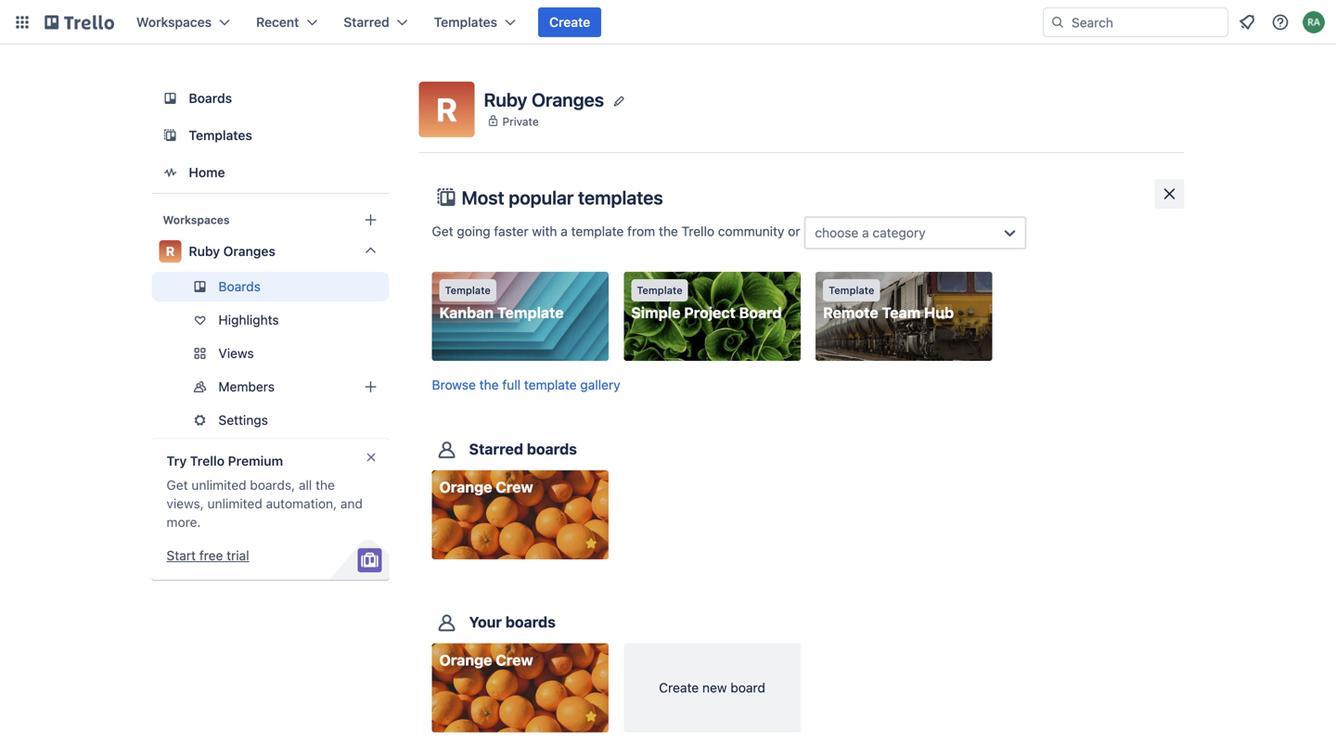 Task type: locate. For each thing, give the bounding box(es) containing it.
template up kanban
[[445, 284, 491, 297]]

1 horizontal spatial oranges
[[532, 88, 604, 110]]

0 vertical spatial create
[[549, 14, 590, 30]]

0 horizontal spatial get
[[167, 477, 188, 493]]

views,
[[167, 496, 204, 511]]

template kanban template
[[439, 284, 564, 322]]

0 vertical spatial workspaces
[[136, 14, 212, 30]]

starred for starred boards
[[469, 441, 523, 458]]

starred down full at the left
[[469, 441, 523, 458]]

boards
[[527, 441, 577, 458], [506, 613, 556, 631]]

boards right the board image
[[189, 90, 232, 106]]

0 horizontal spatial a
[[561, 224, 568, 239]]

ruby oranges
[[484, 88, 604, 110], [189, 244, 275, 259]]

the inside the try trello premium get unlimited boards, all the views, unlimited automation, and more.
[[316, 477, 335, 493]]

trello left community at the top of the page
[[682, 224, 715, 239]]

get left going
[[432, 224, 453, 239]]

boards link
[[152, 82, 389, 115], [152, 272, 389, 302]]

the for try trello premium get unlimited boards, all the views, unlimited automation, and more.
[[316, 477, 335, 493]]

the left full at the left
[[480, 377, 499, 393]]

r left private
[[436, 90, 457, 129]]

free
[[199, 548, 223, 563]]

1 horizontal spatial trello
[[682, 224, 715, 239]]

create inside "button"
[[549, 14, 590, 30]]

template up simple
[[637, 284, 683, 297]]

starred inside dropdown button
[[344, 14, 390, 30]]

0 vertical spatial crew
[[496, 479, 533, 496]]

orange
[[439, 479, 492, 496], [439, 651, 492, 669]]

project
[[684, 304, 736, 322]]

boards right your
[[506, 613, 556, 631]]

r down home image
[[166, 244, 175, 259]]

1 horizontal spatial r
[[436, 90, 457, 129]]

0 vertical spatial boards link
[[152, 82, 389, 115]]

create a workspace image
[[360, 209, 382, 231]]

0 horizontal spatial trello
[[190, 453, 225, 469]]

0 horizontal spatial starred
[[344, 14, 390, 30]]

0 vertical spatial orange crew
[[439, 479, 533, 496]]

templates link
[[152, 119, 389, 152]]

0 vertical spatial r
[[436, 90, 457, 129]]

trello
[[682, 224, 715, 239], [190, 453, 225, 469]]

0 vertical spatial ruby oranges
[[484, 88, 604, 110]]

try trello premium get unlimited boards, all the views, unlimited automation, and more.
[[167, 453, 363, 530]]

0 vertical spatial orange
[[439, 479, 492, 496]]

template inside template simple project board
[[637, 284, 683, 297]]

templates
[[578, 187, 663, 208]]

a right choose
[[862, 225, 869, 240]]

templates up r button
[[434, 14, 497, 30]]

ruby down the home
[[189, 244, 220, 259]]

1 vertical spatial crew
[[496, 651, 533, 669]]

workspaces
[[136, 14, 212, 30], [163, 213, 230, 226]]

boards link up highlights link
[[152, 272, 389, 302]]

0 horizontal spatial r
[[166, 244, 175, 259]]

1 vertical spatial boards link
[[152, 272, 389, 302]]

orange for click to unstar this board. it will be removed from your starred list. image
[[439, 651, 492, 669]]

simple
[[631, 304, 681, 322]]

0 vertical spatial get
[[432, 224, 453, 239]]

get up views,
[[167, 477, 188, 493]]

members
[[219, 379, 275, 394]]

0 horizontal spatial ruby
[[189, 244, 220, 259]]

0 horizontal spatial ruby oranges
[[189, 244, 275, 259]]

orange crew link down starred boards
[[432, 471, 609, 560]]

home
[[189, 165, 225, 180]]

the right 'all' in the left of the page
[[316, 477, 335, 493]]

boards down browse the full template gallery link
[[527, 441, 577, 458]]

and
[[340, 496, 363, 511]]

starred right recent dropdown button
[[344, 14, 390, 30]]

the right "from"
[[659, 224, 678, 239]]

1 horizontal spatial templates
[[434, 14, 497, 30]]

unlimited
[[192, 477, 246, 493], [207, 496, 262, 511]]

faster
[[494, 224, 529, 239]]

template right kanban
[[497, 304, 564, 322]]

oranges
[[532, 88, 604, 110], [223, 244, 275, 259]]

click to unstar this board. it will be removed from your starred list. image
[[583, 536, 600, 552]]

2 vertical spatial the
[[316, 477, 335, 493]]

board
[[739, 304, 782, 322]]

starred button
[[333, 7, 419, 37]]

0 vertical spatial ruby
[[484, 88, 527, 110]]

the for get going faster with a template from the trello community or
[[659, 224, 678, 239]]

oranges up highlights
[[223, 244, 275, 259]]

0 vertical spatial boards
[[527, 441, 577, 458]]

the
[[659, 224, 678, 239], [480, 377, 499, 393], [316, 477, 335, 493]]

templates inside "link"
[[189, 128, 252, 143]]

choose
[[815, 225, 859, 240]]

template up 'remote'
[[829, 284, 875, 297]]

1 orange crew from the top
[[439, 479, 533, 496]]

0 vertical spatial trello
[[682, 224, 715, 239]]

0 vertical spatial starred
[[344, 14, 390, 30]]

settings link
[[152, 406, 389, 435]]

0 vertical spatial the
[[659, 224, 678, 239]]

orange down starred boards
[[439, 479, 492, 496]]

crew down your boards
[[496, 651, 533, 669]]

1 horizontal spatial starred
[[469, 441, 523, 458]]

create for create
[[549, 14, 590, 30]]

create new board
[[659, 680, 766, 696]]

1 vertical spatial starred
[[469, 441, 523, 458]]

1 crew from the top
[[496, 479, 533, 496]]

1 vertical spatial orange crew
[[439, 651, 533, 669]]

orange crew down starred boards
[[439, 479, 533, 496]]

0 horizontal spatial create
[[549, 14, 590, 30]]

1 vertical spatial the
[[480, 377, 499, 393]]

a
[[561, 224, 568, 239], [862, 225, 869, 240]]

get going faster with a template from the trello community or
[[432, 224, 804, 239]]

1 vertical spatial trello
[[190, 453, 225, 469]]

boards up highlights
[[219, 279, 261, 294]]

2 crew from the top
[[496, 651, 533, 669]]

create for create new board
[[659, 680, 699, 696]]

unlimited up views,
[[192, 477, 246, 493]]

ruby oranges up private
[[484, 88, 604, 110]]

views
[[219, 346, 254, 361]]

starred
[[344, 14, 390, 30], [469, 441, 523, 458]]

crew
[[496, 479, 533, 496], [496, 651, 533, 669]]

1 vertical spatial boards
[[219, 279, 261, 294]]

0 vertical spatial templates
[[434, 14, 497, 30]]

crew down starred boards
[[496, 479, 533, 496]]

orange crew link down your boards
[[432, 644, 609, 733]]

template right full at the left
[[524, 377, 577, 393]]

template inside template remote team hub
[[829, 284, 875, 297]]

1 vertical spatial boards
[[506, 613, 556, 631]]

0 vertical spatial boards
[[189, 90, 232, 106]]

r
[[436, 90, 457, 129], [166, 244, 175, 259]]

ruby oranges up highlights
[[189, 244, 275, 259]]

template
[[445, 284, 491, 297], [637, 284, 683, 297], [829, 284, 875, 297], [497, 304, 564, 322]]

oranges up private
[[532, 88, 604, 110]]

0 vertical spatial oranges
[[532, 88, 604, 110]]

0 horizontal spatial oranges
[[223, 244, 275, 259]]

1 vertical spatial create
[[659, 680, 699, 696]]

orange crew
[[439, 479, 533, 496], [439, 651, 533, 669]]

create button
[[538, 7, 602, 37]]

trello inside the try trello premium get unlimited boards, all the views, unlimited automation, and more.
[[190, 453, 225, 469]]

r inside button
[[436, 90, 457, 129]]

1 vertical spatial ruby
[[189, 244, 220, 259]]

0 horizontal spatial templates
[[189, 128, 252, 143]]

get
[[432, 224, 453, 239], [167, 477, 188, 493]]

2 orange crew link from the top
[[432, 644, 609, 733]]

1 vertical spatial template
[[524, 377, 577, 393]]

1 horizontal spatial ruby oranges
[[484, 88, 604, 110]]

settings
[[219, 413, 268, 428]]

2 boards link from the top
[[152, 272, 389, 302]]

full
[[502, 377, 521, 393]]

1 vertical spatial templates
[[189, 128, 252, 143]]

add image
[[360, 376, 382, 398]]

kanban
[[439, 304, 494, 322]]

crew for click to unstar this board. it will be removed from your starred list. image
[[496, 651, 533, 669]]

template down templates
[[571, 224, 624, 239]]

create
[[549, 14, 590, 30], [659, 680, 699, 696]]

orange crew down your
[[439, 651, 533, 669]]

switch to… image
[[13, 13, 32, 32]]

your
[[469, 613, 502, 631]]

home link
[[152, 156, 389, 189]]

unlimited down boards, on the left bottom
[[207, 496, 262, 511]]

trello right try at bottom left
[[190, 453, 225, 469]]

templates
[[434, 14, 497, 30], [189, 128, 252, 143]]

0 vertical spatial orange crew link
[[432, 471, 609, 560]]

templates up the home
[[189, 128, 252, 143]]

orange crew link
[[432, 471, 609, 560], [432, 644, 609, 733]]

template
[[571, 224, 624, 239], [524, 377, 577, 393]]

1 horizontal spatial create
[[659, 680, 699, 696]]

boards for your boards
[[506, 613, 556, 631]]

2 orange from the top
[[439, 651, 492, 669]]

1 orange from the top
[[439, 479, 492, 496]]

new
[[703, 680, 727, 696]]

1 vertical spatial orange
[[439, 651, 492, 669]]

0 horizontal spatial the
[[316, 477, 335, 493]]

boards link up templates "link"
[[152, 82, 389, 115]]

most popular templates
[[462, 187, 663, 208]]

premium
[[228, 453, 283, 469]]

gallery
[[580, 377, 621, 393]]

ruby up private
[[484, 88, 527, 110]]

more.
[[167, 515, 201, 530]]

2 orange crew from the top
[[439, 651, 533, 669]]

workspaces up the board image
[[136, 14, 212, 30]]

orange down your
[[439, 651, 492, 669]]

boards
[[189, 90, 232, 106], [219, 279, 261, 294]]

a right with
[[561, 224, 568, 239]]

community
[[718, 224, 785, 239]]

ruby
[[484, 88, 527, 110], [189, 244, 220, 259]]

1 vertical spatial get
[[167, 477, 188, 493]]

workspaces down the home
[[163, 213, 230, 226]]

2 horizontal spatial the
[[659, 224, 678, 239]]

1 vertical spatial orange crew link
[[432, 644, 609, 733]]



Task type: describe. For each thing, give the bounding box(es) containing it.
private
[[503, 115, 539, 128]]

1 horizontal spatial ruby
[[484, 88, 527, 110]]

trial
[[227, 548, 249, 563]]

orange for click to unstar this board. it will be removed from your starred list. icon
[[439, 479, 492, 496]]

views link
[[152, 339, 389, 368]]

remote
[[823, 304, 879, 322]]

1 horizontal spatial the
[[480, 377, 499, 393]]

Search field
[[1065, 8, 1228, 36]]

orange crew for first orange crew 'link'
[[439, 479, 533, 496]]

1 vertical spatial oranges
[[223, 244, 275, 259]]

back to home image
[[45, 7, 114, 37]]

highlights
[[219, 312, 279, 328]]

get inside the try trello premium get unlimited boards, all the views, unlimited automation, and more.
[[167, 477, 188, 493]]

open information menu image
[[1271, 13, 1290, 32]]

browse the full template gallery
[[432, 377, 621, 393]]

orange crew for first orange crew 'link' from the bottom
[[439, 651, 533, 669]]

your boards
[[469, 613, 556, 631]]

browse
[[432, 377, 476, 393]]

template for simple
[[637, 284, 683, 297]]

0 vertical spatial unlimited
[[192, 477, 246, 493]]

1 vertical spatial unlimited
[[207, 496, 262, 511]]

board
[[731, 680, 766, 696]]

try
[[167, 453, 187, 469]]

board image
[[159, 87, 181, 110]]

boards for starred boards
[[527, 441, 577, 458]]

automation,
[[266, 496, 337, 511]]

boards,
[[250, 477, 295, 493]]

choose a category
[[815, 225, 926, 240]]

browse the full template gallery link
[[432, 377, 621, 393]]

from
[[627, 224, 655, 239]]

template for kanban
[[445, 284, 491, 297]]

home image
[[159, 161, 181, 184]]

start free trial button
[[167, 547, 249, 565]]

highlights link
[[152, 305, 389, 335]]

or
[[788, 224, 800, 239]]

crew for click to unstar this board. it will be removed from your starred list. icon
[[496, 479, 533, 496]]

boards for 2nd boards link from the top of the page
[[219, 279, 261, 294]]

template remote team hub
[[823, 284, 954, 322]]

click to unstar this board. it will be removed from your starred list. image
[[583, 709, 600, 725]]

all
[[299, 477, 312, 493]]

1 vertical spatial ruby oranges
[[189, 244, 275, 259]]

1 vertical spatial r
[[166, 244, 175, 259]]

starred boards
[[469, 441, 577, 458]]

template simple project board
[[631, 284, 782, 322]]

workspaces button
[[125, 7, 241, 37]]

template board image
[[159, 124, 181, 147]]

1 horizontal spatial a
[[862, 225, 869, 240]]

hub
[[924, 304, 954, 322]]

start
[[167, 548, 196, 563]]

with
[[532, 224, 557, 239]]

most
[[462, 187, 505, 208]]

templates inside dropdown button
[[434, 14, 497, 30]]

team
[[882, 304, 921, 322]]

search image
[[1051, 15, 1065, 30]]

recent
[[256, 14, 299, 30]]

0 notifications image
[[1236, 11, 1258, 33]]

r button
[[419, 82, 475, 137]]

members link
[[152, 372, 389, 402]]

1 boards link from the top
[[152, 82, 389, 115]]

recent button
[[245, 7, 329, 37]]

1 horizontal spatial get
[[432, 224, 453, 239]]

boards for 2nd boards link from the bottom
[[189, 90, 232, 106]]

going
[[457, 224, 491, 239]]

template for remote
[[829, 284, 875, 297]]

ruby anderson (rubyanderson7) image
[[1303, 11, 1325, 33]]

workspaces inside dropdown button
[[136, 14, 212, 30]]

0 vertical spatial template
[[571, 224, 624, 239]]

category
[[873, 225, 926, 240]]

start free trial
[[167, 548, 249, 563]]

templates button
[[423, 7, 527, 37]]

1 vertical spatial workspaces
[[163, 213, 230, 226]]

popular
[[509, 187, 574, 208]]

primary element
[[0, 0, 1336, 45]]

1 orange crew link from the top
[[432, 471, 609, 560]]

starred for starred
[[344, 14, 390, 30]]



Task type: vqa. For each thing, say whether or not it's contained in the screenshot.
the trying
no



